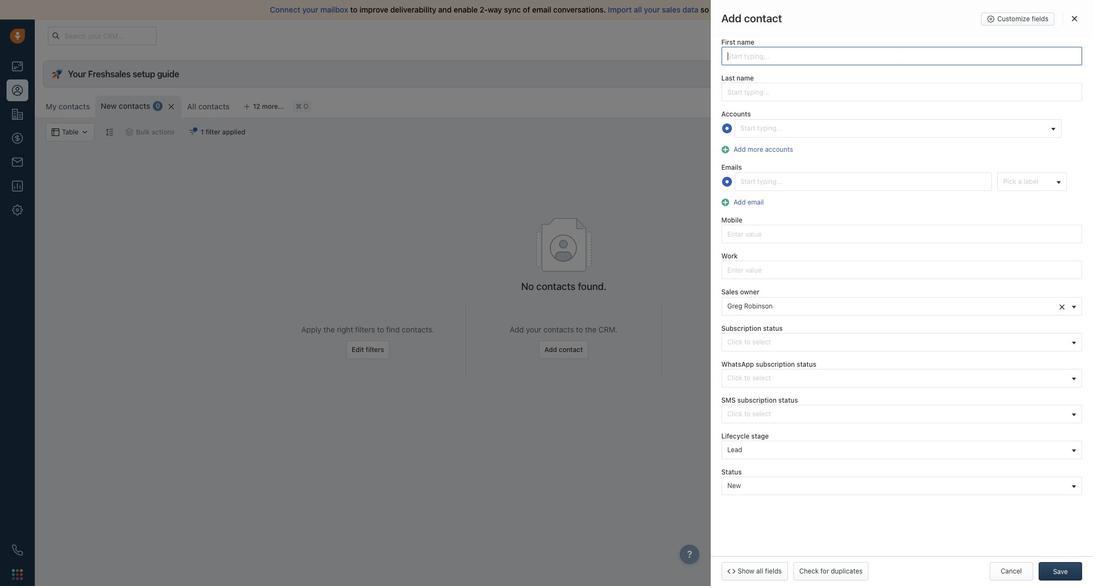 Task type: describe. For each thing, give the bounding box(es) containing it.
0 vertical spatial filters
[[355, 325, 375, 334]]

customize for customize fields
[[998, 15, 1031, 23]]

new for new contacts 0
[[101, 101, 117, 110]]

Start typing... email field
[[735, 172, 993, 191]]

container_wx8msf4aqz5i3rn1 image inside 1 filter applied button
[[189, 128, 197, 136]]

start typing...
[[741, 124, 783, 133]]

contacts inside group
[[973, 101, 1001, 109]]

0 vertical spatial status
[[764, 324, 783, 332]]

pick
[[1004, 177, 1017, 186]]

new contacts 0
[[101, 101, 160, 110]]

more...
[[262, 102, 284, 110]]

have
[[747, 5, 764, 14]]

and
[[439, 5, 452, 14]]

12
[[253, 102, 260, 110]]

subscription for whatsapp
[[756, 360, 796, 368]]

mailbox
[[321, 5, 348, 14]]

all contacts
[[187, 102, 230, 111]]

import down greg
[[714, 325, 737, 334]]

cancel
[[1002, 567, 1023, 575]]

lead
[[728, 446, 743, 454]]

dialog containing add contact
[[711, 0, 1094, 586]]

add more accounts button
[[722, 144, 797, 154]]

check for duplicates
[[800, 567, 863, 575]]

import up the "whatsapp"
[[735, 346, 756, 354]]

1 horizontal spatial import contacts button
[[936, 96, 1006, 114]]

new contacts link
[[101, 101, 150, 112]]

trial
[[811, 32, 822, 39]]

phone element
[[7, 539, 28, 561]]

×
[[1060, 300, 1066, 312]]

subscription for sms
[[738, 396, 777, 404]]

freshworks switcher image
[[12, 569, 23, 580]]

your trial ends in 21 days
[[796, 32, 868, 39]]

fields inside 'button'
[[766, 567, 782, 575]]

add down no in the left of the page
[[510, 325, 524, 334]]

days
[[854, 32, 868, 39]]

label
[[1024, 177, 1039, 186]]

explore plans link
[[882, 29, 937, 42]]

edit
[[352, 346, 364, 354]]

status for whatsapp subscription status
[[797, 360, 817, 368]]

whatsapp
[[722, 360, 755, 368]]

lead button
[[722, 441, 1083, 459]]

close image
[[1073, 15, 1078, 22]]

your for connect your mailbox to improve deliverability and enable 2-way sync of email conversations. import all your sales data so you don't have to start from scratch.
[[303, 5, 319, 14]]

pick a label
[[1004, 177, 1039, 186]]

o
[[304, 103, 309, 111]]

go.
[[795, 325, 806, 334]]

edit filters button
[[347, 341, 390, 359]]

import inside group
[[950, 101, 971, 109]]

sms subscription status
[[722, 396, 799, 404]]

email image
[[986, 31, 994, 40]]

sales owner
[[722, 288, 760, 296]]

click for whatsapp
[[728, 374, 743, 382]]

no
[[522, 281, 534, 292]]

Last name text field
[[722, 83, 1083, 101]]

connect
[[270, 5, 301, 14]]

show
[[738, 567, 755, 575]]

lifecycle stage
[[722, 432, 769, 440]]

click to select button for sms subscription status
[[722, 405, 1083, 423]]

1 vertical spatial import contacts button
[[730, 341, 791, 359]]

to left crm.
[[576, 325, 584, 334]]

click to select for sms
[[728, 410, 772, 418]]

accounts
[[766, 145, 794, 153]]

start
[[776, 5, 793, 14]]

0 horizontal spatial add contact
[[545, 346, 583, 354]]

to left the start
[[766, 5, 774, 14]]

first name
[[722, 38, 755, 46]]

sales
[[662, 5, 681, 14]]

filters inside button
[[366, 346, 384, 354]]

guide
[[157, 69, 179, 79]]

new button
[[722, 477, 1083, 495]]

1 filter applied button
[[182, 123, 253, 142]]

check for duplicates button
[[794, 562, 869, 581]]

cancel button
[[990, 562, 1034, 581]]

plans
[[914, 31, 931, 39]]

1 of 7 completed
[[1005, 70, 1056, 78]]

status
[[722, 468, 742, 476]]

add for add more accounts link
[[734, 145, 746, 153]]

fields inside button
[[1033, 15, 1049, 23]]

emails
[[722, 163, 742, 171]]

add email link
[[731, 198, 765, 206]]

my contacts
[[46, 102, 90, 111]]

name for first name
[[738, 38, 755, 46]]

setup
[[133, 69, 155, 79]]

add your contacts to the crm.
[[510, 325, 618, 334]]

way
[[488, 5, 502, 14]]

bulk
[[136, 128, 150, 136]]

customize fields
[[998, 15, 1049, 23]]

1 for 1 of 7 completed
[[1005, 70, 1008, 78]]

Mobile text field
[[722, 225, 1083, 243]]

select for subscription
[[753, 338, 772, 346]]

add for add email link
[[734, 198, 746, 206]]

click for sms
[[728, 410, 743, 418]]

accounts
[[722, 110, 751, 118]]

all
[[187, 102, 196, 111]]

filter
[[206, 128, 221, 136]]

one
[[780, 325, 793, 334]]

connect your mailbox link
[[270, 5, 350, 14]]

no contacts found.
[[522, 281, 607, 292]]

robinson
[[745, 302, 773, 310]]

owner
[[741, 288, 760, 296]]

so
[[701, 5, 710, 14]]

don't
[[727, 5, 745, 14]]

customize table
[[872, 101, 923, 109]]

0 horizontal spatial add contact button
[[540, 341, 589, 359]]

freshsales
[[88, 69, 131, 79]]

click for subscription
[[728, 338, 743, 346]]

start
[[741, 124, 756, 133]]

import all your sales data link
[[608, 5, 701, 14]]

greg robinson
[[728, 302, 773, 310]]

show all fields
[[738, 567, 782, 575]]

table
[[907, 101, 923, 109]]

applied
[[222, 128, 246, 136]]

First name text field
[[722, 47, 1083, 65]]

customize fields button
[[982, 13, 1055, 26]]

you
[[712, 5, 725, 14]]



Task type: vqa. For each thing, say whether or not it's contained in the screenshot.
Last
yes



Task type: locate. For each thing, give the bounding box(es) containing it.
click to select down subscription status
[[728, 338, 772, 346]]

import contacts group
[[936, 96, 1025, 114]]

2 vertical spatial status
[[779, 396, 799, 404]]

0 vertical spatial in
[[839, 32, 845, 39]]

0 horizontal spatial email
[[533, 5, 552, 14]]

show all fields button
[[722, 562, 788, 581]]

0 horizontal spatial 1
[[201, 128, 204, 136]]

1 vertical spatial select
[[753, 374, 772, 382]]

name for last name
[[737, 74, 754, 82]]

1 horizontal spatial email
[[748, 198, 765, 206]]

add left more at right
[[734, 145, 746, 153]]

to down subscription status
[[745, 338, 751, 346]]

the left crm.
[[586, 325, 597, 334]]

select for whatsapp
[[753, 374, 772, 382]]

0 vertical spatial select
[[753, 338, 772, 346]]

0 horizontal spatial new
[[101, 101, 117, 110]]

start typing... button
[[735, 119, 1062, 138]]

in left '21' on the right top
[[839, 32, 845, 39]]

pick a label button
[[998, 172, 1068, 191]]

0 horizontal spatial container_wx8msf4aqz5i3rn1 image
[[126, 128, 133, 136]]

save
[[1054, 568, 1069, 576]]

your for your freshsales setup guide
[[68, 69, 86, 79]]

data
[[683, 5, 699, 14]]

subscription down one
[[756, 360, 796, 368]]

add contact button down completed
[[1030, 96, 1089, 114]]

click to select down the "whatsapp"
[[728, 374, 772, 382]]

0 vertical spatial click to select button
[[722, 333, 1083, 351]]

0 horizontal spatial your
[[303, 5, 319, 14]]

0 vertical spatial customize
[[998, 15, 1031, 23]]

0 vertical spatial name
[[738, 38, 755, 46]]

1 the from the left
[[324, 325, 335, 334]]

sales
[[722, 288, 739, 296]]

1 horizontal spatial container_wx8msf4aqz5i3rn1 image
[[189, 128, 197, 136]]

1 vertical spatial your
[[68, 69, 86, 79]]

all right show
[[757, 567, 764, 575]]

click down the "whatsapp"
[[728, 374, 743, 382]]

0 vertical spatial add contact button
[[1030, 96, 1089, 114]]

1 vertical spatial name
[[737, 74, 754, 82]]

1 horizontal spatial of
[[1010, 70, 1016, 78]]

click to select down sms subscription status on the bottom right of page
[[728, 410, 772, 418]]

0 vertical spatial fields
[[1033, 15, 1049, 23]]

a
[[1019, 177, 1023, 186]]

0 horizontal spatial in
[[772, 325, 778, 334]]

1 horizontal spatial all
[[757, 567, 764, 575]]

1 filter applied
[[201, 128, 246, 136]]

all contacts button
[[182, 96, 235, 118], [187, 102, 230, 111]]

from
[[795, 5, 811, 14]]

your down no in the left of the page
[[526, 325, 542, 334]]

container_wx8msf4aqz5i3rn1 image
[[862, 101, 870, 109], [126, 128, 133, 136], [189, 128, 197, 136]]

of
[[523, 5, 531, 14], [1010, 70, 1016, 78]]

bulk actions
[[136, 128, 175, 136]]

1 left 7
[[1005, 70, 1008, 78]]

work
[[722, 252, 738, 260]]

12 more... button
[[238, 99, 290, 114]]

fields right show
[[766, 567, 782, 575]]

mobile
[[722, 216, 743, 224]]

add up mobile
[[734, 198, 746, 206]]

scratch.
[[813, 5, 843, 14]]

select down the import contacts in one go. at right
[[753, 338, 772, 346]]

1 vertical spatial all
[[757, 567, 764, 575]]

1 horizontal spatial in
[[839, 32, 845, 39]]

3 click to select from the top
[[728, 410, 772, 418]]

2 click from the top
[[728, 374, 743, 382]]

2 select from the top
[[753, 374, 772, 382]]

0 vertical spatial import contacts
[[950, 101, 1001, 109]]

click to select button for subscription status
[[722, 333, 1083, 351]]

dialog
[[711, 0, 1094, 586]]

import contacts in one go.
[[714, 325, 806, 334]]

subscription
[[722, 324, 762, 332]]

1 horizontal spatial new
[[728, 482, 742, 490]]

2 vertical spatial click to select
[[728, 410, 772, 418]]

your left mailbox
[[303, 5, 319, 14]]

your left sales
[[644, 5, 660, 14]]

customize for customize table
[[872, 101, 906, 109]]

1 horizontal spatial add contact button
[[1030, 96, 1089, 114]]

your left freshsales
[[68, 69, 86, 79]]

1 click from the top
[[728, 338, 743, 346]]

of right sync
[[523, 5, 531, 14]]

0 vertical spatial click
[[728, 338, 743, 346]]

your freshsales setup guide
[[68, 69, 179, 79]]

7
[[1018, 70, 1022, 78]]

1 vertical spatial contact
[[559, 346, 583, 354]]

filters right the edit
[[366, 346, 384, 354]]

⌘
[[296, 103, 302, 111]]

0 horizontal spatial all
[[634, 5, 642, 14]]

1 vertical spatial add contact
[[545, 346, 583, 354]]

name right last
[[737, 74, 754, 82]]

Search your CRM... text field
[[48, 27, 157, 45]]

add down add your contacts to the crm.
[[545, 346, 558, 354]]

status down robinson
[[764, 324, 783, 332]]

apply the right filters to find contacts.
[[302, 325, 435, 334]]

explore plans
[[888, 31, 931, 39]]

name right the first
[[738, 38, 755, 46]]

add contact down completed
[[1045, 101, 1083, 109]]

2 vertical spatial click to select button
[[722, 405, 1083, 423]]

import contacts inside group
[[950, 101, 1001, 109]]

your for your trial ends in 21 days
[[796, 32, 809, 39]]

0 vertical spatial import contacts button
[[936, 96, 1006, 114]]

2 vertical spatial click
[[728, 410, 743, 418]]

for
[[821, 567, 830, 575]]

click to select for whatsapp
[[728, 374, 772, 382]]

all left sales
[[634, 5, 642, 14]]

0 vertical spatial your
[[796, 32, 809, 39]]

new down the status
[[728, 482, 742, 490]]

duplicates
[[832, 567, 863, 575]]

contact
[[1059, 101, 1083, 109], [559, 346, 583, 354]]

ends
[[824, 32, 838, 39]]

1 vertical spatial add contact button
[[540, 341, 589, 359]]

0 vertical spatial of
[[523, 5, 531, 14]]

1 vertical spatial click to select button
[[722, 369, 1083, 387]]

1 vertical spatial 1
[[201, 128, 204, 136]]

your left trial
[[796, 32, 809, 39]]

subscription right sms
[[738, 396, 777, 404]]

0 horizontal spatial import contacts button
[[730, 341, 791, 359]]

1 horizontal spatial contact
[[1059, 101, 1083, 109]]

to
[[350, 5, 358, 14], [766, 5, 774, 14], [377, 325, 384, 334], [576, 325, 584, 334], [745, 338, 751, 346], [745, 374, 751, 382], [745, 410, 751, 418]]

1 horizontal spatial fields
[[1033, 15, 1049, 23]]

customize inside button
[[872, 101, 906, 109]]

1 horizontal spatial the
[[586, 325, 597, 334]]

import right table
[[950, 101, 971, 109]]

0 vertical spatial new
[[101, 101, 117, 110]]

2 horizontal spatial your
[[644, 5, 660, 14]]

1 vertical spatial filters
[[366, 346, 384, 354]]

to right mailbox
[[350, 5, 358, 14]]

2 click to select button from the top
[[722, 369, 1083, 387]]

1 for 1 filter applied
[[201, 128, 204, 136]]

1 click to select button from the top
[[722, 333, 1083, 351]]

actions
[[152, 128, 175, 136]]

crm.
[[599, 325, 618, 334]]

to left find in the bottom of the page
[[377, 325, 384, 334]]

0 horizontal spatial of
[[523, 5, 531, 14]]

1 horizontal spatial your
[[796, 32, 809, 39]]

3 click from the top
[[728, 410, 743, 418]]

0 vertical spatial email
[[533, 5, 552, 14]]

phone image
[[12, 545, 23, 556]]

1 vertical spatial new
[[728, 482, 742, 490]]

0 vertical spatial subscription
[[756, 360, 796, 368]]

check
[[800, 567, 819, 575]]

1 vertical spatial import contacts
[[735, 346, 785, 354]]

explore
[[888, 31, 912, 39]]

sms
[[722, 396, 736, 404]]

0
[[156, 102, 160, 110]]

1 vertical spatial of
[[1010, 70, 1016, 78]]

your for add your contacts to the crm.
[[526, 325, 542, 334]]

status down go. at the bottom right of the page
[[797, 360, 817, 368]]

1 click to select from the top
[[728, 338, 772, 346]]

add contact
[[1045, 101, 1083, 109], [545, 346, 583, 354]]

0 horizontal spatial import contacts
[[735, 346, 785, 354]]

1 select from the top
[[753, 338, 772, 346]]

subscription
[[756, 360, 796, 368], [738, 396, 777, 404]]

2 horizontal spatial container_wx8msf4aqz5i3rn1 image
[[862, 101, 870, 109]]

click to select
[[728, 338, 772, 346], [728, 374, 772, 382], [728, 410, 772, 418]]

0 horizontal spatial customize
[[872, 101, 906, 109]]

click down subscription
[[728, 338, 743, 346]]

add contact button down add your contacts to the crm.
[[540, 341, 589, 359]]

of left 7
[[1010, 70, 1016, 78]]

new for new
[[728, 482, 742, 490]]

all inside 'button'
[[757, 567, 764, 575]]

all
[[634, 5, 642, 14], [757, 567, 764, 575]]

1 horizontal spatial customize
[[998, 15, 1031, 23]]

deliverability
[[391, 5, 437, 14]]

customize table button
[[855, 96, 930, 114]]

1 horizontal spatial 1
[[1005, 70, 1008, 78]]

filters
[[355, 325, 375, 334], [366, 346, 384, 354]]

typing...
[[758, 124, 783, 133]]

import contacts
[[950, 101, 1001, 109], [735, 346, 785, 354]]

conversations.
[[554, 5, 606, 14]]

1 vertical spatial fields
[[766, 567, 782, 575]]

container_wx8msf4aqz5i3rn1 image for bulk
[[126, 128, 133, 136]]

select down whatsapp subscription status
[[753, 374, 772, 382]]

first
[[722, 38, 736, 46]]

right
[[337, 325, 353, 334]]

greg
[[728, 302, 743, 310]]

add more accounts
[[734, 145, 794, 153]]

connect your mailbox to improve deliverability and enable 2-way sync of email conversations. import all your sales data so you don't have to start from scratch.
[[270, 5, 843, 14]]

status for sms subscription status
[[779, 396, 799, 404]]

subscription status
[[722, 324, 783, 332]]

1 vertical spatial status
[[797, 360, 817, 368]]

status
[[764, 324, 783, 332], [797, 360, 817, 368], [779, 396, 799, 404]]

1 horizontal spatial import contacts
[[950, 101, 1001, 109]]

contacts.
[[402, 325, 435, 334]]

customize
[[998, 15, 1031, 23], [872, 101, 906, 109]]

filters right right at left
[[355, 325, 375, 334]]

status down whatsapp subscription status
[[779, 396, 799, 404]]

1 vertical spatial click to select
[[728, 374, 772, 382]]

new down freshsales
[[101, 101, 117, 110]]

add for left add contact button
[[545, 346, 558, 354]]

container_wx8msf4aqz5i3rn1 image for customize
[[862, 101, 870, 109]]

fields left close image
[[1033, 15, 1049, 23]]

select for sms
[[753, 410, 772, 418]]

found.
[[578, 281, 607, 292]]

customize inside button
[[998, 15, 1031, 23]]

the left right at left
[[324, 325, 335, 334]]

select down sms subscription status on the bottom right of page
[[753, 410, 772, 418]]

1 vertical spatial customize
[[872, 101, 906, 109]]

1 horizontal spatial add contact
[[1045, 101, 1083, 109]]

3 select from the top
[[753, 410, 772, 418]]

1 horizontal spatial your
[[526, 325, 542, 334]]

21
[[846, 32, 853, 39]]

3 click to select button from the top
[[722, 405, 1083, 423]]

contact
[[745, 12, 783, 24]]

2 vertical spatial select
[[753, 410, 772, 418]]

0 horizontal spatial contact
[[559, 346, 583, 354]]

Work text field
[[722, 261, 1083, 279]]

0 vertical spatial contact
[[1059, 101, 1083, 109]]

email inside button
[[748, 198, 765, 206]]

click to select button for whatsapp subscription status
[[722, 369, 1083, 387]]

0 horizontal spatial your
[[68, 69, 86, 79]]

1 vertical spatial in
[[772, 325, 778, 334]]

name
[[738, 38, 755, 46], [737, 74, 754, 82]]

0 vertical spatial all
[[634, 5, 642, 14]]

container_wx8msf4aqz5i3rn1 image inside customize table button
[[862, 101, 870, 109]]

1 left "filter" on the top
[[201, 128, 204, 136]]

0 horizontal spatial the
[[324, 325, 335, 334]]

last name
[[722, 74, 754, 82]]

0 horizontal spatial fields
[[766, 567, 782, 575]]

to down sms subscription status on the bottom right of page
[[745, 410, 751, 418]]

1 inside button
[[201, 128, 204, 136]]

0 vertical spatial 1
[[1005, 70, 1008, 78]]

container_wx8msf4aqz5i3rn1 image inside 'bulk actions' button
[[126, 128, 133, 136]]

add down completed
[[1045, 101, 1057, 109]]

click to select for subscription
[[728, 338, 772, 346]]

1 vertical spatial click
[[728, 374, 743, 382]]

2 click to select from the top
[[728, 374, 772, 382]]

container_wx8msf4aqz5i3rn1 image left bulk
[[126, 128, 133, 136]]

to down the "whatsapp"
[[745, 374, 751, 382]]

in left one
[[772, 325, 778, 334]]

new inside button
[[728, 482, 742, 490]]

add email button
[[722, 197, 768, 207]]

0 vertical spatial add contact
[[1045, 101, 1083, 109]]

1 vertical spatial subscription
[[738, 396, 777, 404]]

in
[[839, 32, 845, 39], [772, 325, 778, 334]]

container_wx8msf4aqz5i3rn1 image left "filter" on the top
[[189, 128, 197, 136]]

import right the conversations. at the top right of page
[[608, 5, 632, 14]]

container_wx8msf4aqz5i3rn1 image left customize table
[[862, 101, 870, 109]]

0 vertical spatial click to select
[[728, 338, 772, 346]]

whatsapp subscription status
[[722, 360, 817, 368]]

add contact down add your contacts to the crm.
[[545, 346, 583, 354]]

bulk actions button
[[119, 123, 182, 142]]

2 the from the left
[[586, 325, 597, 334]]

click down sms
[[728, 410, 743, 418]]

1 vertical spatial email
[[748, 198, 765, 206]]



